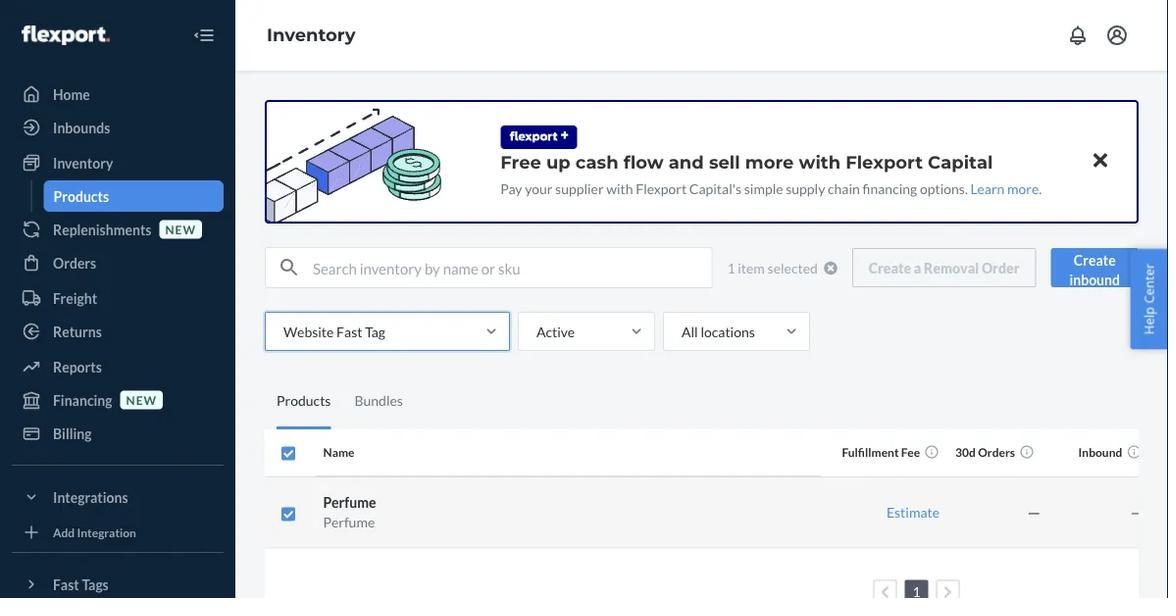 Task type: vqa. For each thing, say whether or not it's contained in the screenshot.
All locations at the right bottom of the page
yes



Task type: describe. For each thing, give the bounding box(es) containing it.
pay
[[501, 180, 522, 197]]

simple
[[744, 180, 783, 197]]

integrations
[[53, 489, 128, 506]]

close navigation image
[[192, 24, 216, 47]]

free up cash flow and sell more with flexport capital pay your supplier with flexport capital's simple supply chain financing options. learn more .
[[501, 151, 1042, 197]]

0 horizontal spatial flexport
[[636, 180, 687, 197]]

locations
[[701, 323, 755, 340]]

sell
[[709, 151, 740, 173]]

financing
[[863, 180, 917, 197]]

.
[[1039, 180, 1042, 197]]

products inside products link
[[53, 188, 109, 205]]

help
[[1140, 307, 1158, 335]]

add integration link
[[12, 521, 224, 544]]

30d
[[956, 446, 976, 460]]

capital's
[[689, 180, 742, 197]]

bundles
[[355, 392, 403, 409]]

tags
[[82, 576, 109, 593]]

orders link
[[12, 247, 224, 279]]

website
[[283, 323, 334, 340]]

―
[[1027, 504, 1041, 521]]

estimate link
[[887, 504, 940, 521]]

learn more link
[[971, 180, 1039, 197]]

1 horizontal spatial products
[[277, 392, 331, 409]]

item
[[738, 259, 765, 276]]

1
[[727, 259, 735, 276]]

learn
[[971, 180, 1005, 197]]

integration
[[77, 525, 136, 539]]

supplier
[[555, 180, 604, 197]]

billing
[[53, 425, 92, 442]]

supply
[[786, 180, 825, 197]]

perfume perfume
[[323, 494, 376, 531]]

create
[[1074, 252, 1116, 268]]

freight
[[53, 290, 97, 307]]

free
[[501, 151, 541, 173]]

check square image for 30d orders
[[281, 446, 296, 462]]

0 vertical spatial flexport
[[846, 151, 923, 173]]

freight link
[[12, 283, 224, 314]]

your
[[525, 180, 553, 197]]

replenishments
[[53, 221, 152, 238]]

options.
[[920, 180, 968, 197]]

flexport logo image
[[22, 25, 110, 45]]

center
[[1140, 264, 1158, 304]]

Search inventory by name or sku text field
[[313, 248, 712, 287]]

1 vertical spatial orders
[[978, 446, 1015, 460]]

active
[[537, 323, 575, 340]]

returns
[[53, 323, 102, 340]]

1 item selected
[[727, 259, 818, 276]]

create inbound button
[[1051, 248, 1139, 288]]

1 vertical spatial with
[[606, 180, 633, 197]]

check square image for ―
[[281, 507, 296, 522]]

inbounds link
[[12, 112, 224, 143]]

1 perfume from the top
[[323, 494, 376, 511]]

financing
[[53, 392, 112, 409]]

fast tags
[[53, 576, 109, 593]]

fulfillment fee
[[842, 446, 920, 460]]

all
[[682, 323, 698, 340]]



Task type: locate. For each thing, give the bounding box(es) containing it.
1 vertical spatial more
[[1007, 180, 1039, 197]]

flexport
[[846, 151, 923, 173], [636, 180, 687, 197]]

products link
[[44, 180, 224, 212]]

1 horizontal spatial inventory link
[[267, 24, 356, 46]]

1 horizontal spatial more
[[1007, 180, 1039, 197]]

with
[[799, 151, 841, 173], [606, 180, 633, 197]]

help center
[[1140, 264, 1158, 335]]

returns link
[[12, 316, 224, 347]]

0 horizontal spatial fast
[[53, 576, 79, 593]]

add integration
[[53, 525, 136, 539]]

1 horizontal spatial inventory
[[267, 24, 356, 46]]

0 vertical spatial orders
[[53, 255, 96, 271]]

chevron right image
[[944, 585, 952, 598]]

home link
[[12, 78, 224, 110]]

times circle image
[[824, 261, 838, 275]]

orders
[[53, 255, 96, 271], [978, 446, 1015, 460]]

add
[[53, 525, 75, 539]]

fee
[[901, 446, 920, 460]]

0 vertical spatial new
[[165, 222, 196, 236]]

open notifications image
[[1066, 24, 1090, 47]]

0 vertical spatial check square image
[[281, 446, 296, 462]]

1 horizontal spatial orders
[[978, 446, 1015, 460]]

check square image
[[281, 446, 296, 462], [281, 507, 296, 522]]

0 vertical spatial products
[[53, 188, 109, 205]]

1 vertical spatial fast
[[53, 576, 79, 593]]

open account menu image
[[1106, 24, 1129, 47]]

check square image left perfume perfume in the left bottom of the page
[[281, 507, 296, 522]]

with up supply
[[799, 151, 841, 173]]

with down cash
[[606, 180, 633, 197]]

flexport down flow
[[636, 180, 687, 197]]

cash
[[576, 151, 619, 173]]

and
[[669, 151, 704, 173]]

1 vertical spatial new
[[126, 393, 157, 407]]

reports
[[53, 359, 102, 375]]

new for replenishments
[[165, 222, 196, 236]]

1 check square image from the top
[[281, 446, 296, 462]]

help center button
[[1130, 249, 1168, 350]]

0 vertical spatial inventory link
[[267, 24, 356, 46]]

fast inside the fast tags dropdown button
[[53, 576, 79, 593]]

0 horizontal spatial new
[[126, 393, 157, 407]]

new down reports link
[[126, 393, 157, 407]]

0 horizontal spatial with
[[606, 180, 633, 197]]

1 vertical spatial products
[[277, 392, 331, 409]]

estimate
[[887, 504, 940, 521]]

1 vertical spatial perfume
[[323, 514, 375, 531]]

integrations button
[[12, 482, 224, 513]]

0 horizontal spatial products
[[53, 188, 109, 205]]

new
[[165, 222, 196, 236], [126, 393, 157, 407]]

1 vertical spatial inventory
[[53, 154, 113, 171]]

orders up freight
[[53, 255, 96, 271]]

1 vertical spatial inventory link
[[12, 147, 224, 179]]

perfume
[[323, 494, 376, 511], [323, 514, 375, 531]]

chain
[[828, 180, 860, 197]]

0 vertical spatial inventory
[[267, 24, 356, 46]]

inbound
[[1079, 446, 1122, 460]]

1 horizontal spatial new
[[165, 222, 196, 236]]

0 horizontal spatial more
[[745, 151, 794, 173]]

—
[[1131, 504, 1142, 521]]

fast
[[337, 323, 362, 340], [53, 576, 79, 593]]

products
[[53, 188, 109, 205], [277, 392, 331, 409]]

1 vertical spatial flexport
[[636, 180, 687, 197]]

inbound
[[1070, 271, 1120, 288]]

orders right 30d
[[978, 446, 1015, 460]]

tag
[[365, 323, 385, 340]]

2 check square image from the top
[[281, 507, 296, 522]]

website fast tag
[[283, 323, 385, 340]]

name
[[323, 446, 355, 460]]

inventory link
[[267, 24, 356, 46], [12, 147, 224, 179]]

all locations
[[682, 323, 755, 340]]

flexport up financing in the right top of the page
[[846, 151, 923, 173]]

fast left tags
[[53, 576, 79, 593]]

2 perfume from the top
[[323, 514, 375, 531]]

more up simple
[[745, 151, 794, 173]]

home
[[53, 86, 90, 103]]

inventory
[[267, 24, 356, 46], [53, 154, 113, 171]]

products up name
[[277, 392, 331, 409]]

fast left tag
[[337, 323, 362, 340]]

more right learn
[[1007, 180, 1039, 197]]

close image
[[1094, 149, 1107, 172]]

reports link
[[12, 351, 224, 383]]

new for financing
[[126, 393, 157, 407]]

chevron left image
[[881, 585, 890, 598]]

more
[[745, 151, 794, 173], [1007, 180, 1039, 197]]

capital
[[928, 151, 993, 173]]

0 vertical spatial perfume
[[323, 494, 376, 511]]

inbounds
[[53, 119, 110, 136]]

0 horizontal spatial inventory link
[[12, 147, 224, 179]]

0 vertical spatial more
[[745, 151, 794, 173]]

up
[[546, 151, 571, 173]]

products up the replenishments
[[53, 188, 109, 205]]

billing link
[[12, 418, 224, 449]]

perfume inside perfume perfume
[[323, 514, 375, 531]]

selected
[[768, 259, 818, 276]]

new down products link
[[165, 222, 196, 236]]

flow
[[624, 151, 664, 173]]

fulfillment
[[842, 446, 899, 460]]

create inbound
[[1070, 252, 1120, 288]]

1 horizontal spatial with
[[799, 151, 841, 173]]

1 vertical spatial check square image
[[281, 507, 296, 522]]

1 horizontal spatial flexport
[[846, 151, 923, 173]]

0 horizontal spatial inventory
[[53, 154, 113, 171]]

fast tags button
[[12, 569, 224, 598]]

30d orders
[[956, 446, 1015, 460]]

check square image left name
[[281, 446, 296, 462]]

1 horizontal spatial fast
[[337, 323, 362, 340]]

0 horizontal spatial orders
[[53, 255, 96, 271]]

0 vertical spatial with
[[799, 151, 841, 173]]

0 vertical spatial fast
[[337, 323, 362, 340]]



